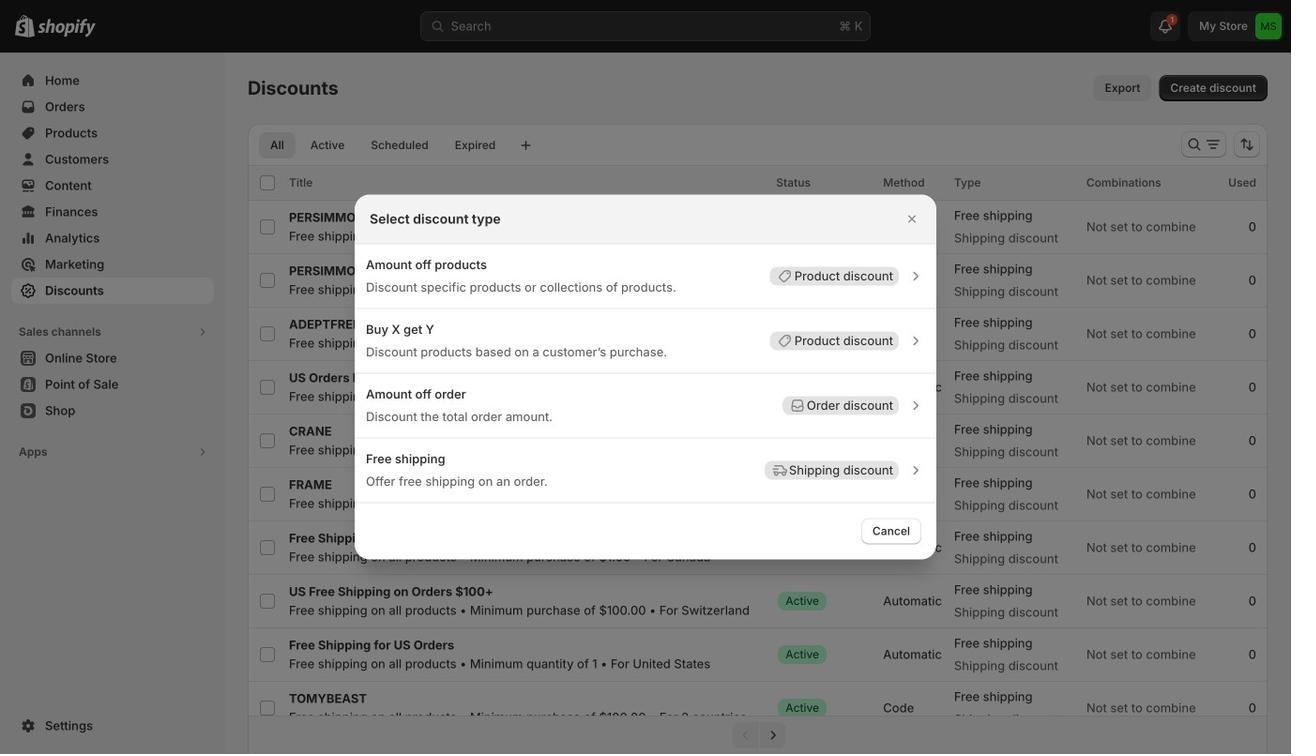 Task type: locate. For each thing, give the bounding box(es) containing it.
tab list
[[255, 131, 511, 159]]

shopify image
[[38, 19, 96, 37]]

dialog
[[0, 195, 1291, 560]]



Task type: describe. For each thing, give the bounding box(es) containing it.
pagination element
[[248, 716, 1268, 754]]



Task type: vqa. For each thing, say whether or not it's contained in the screenshot.
tab list
yes



